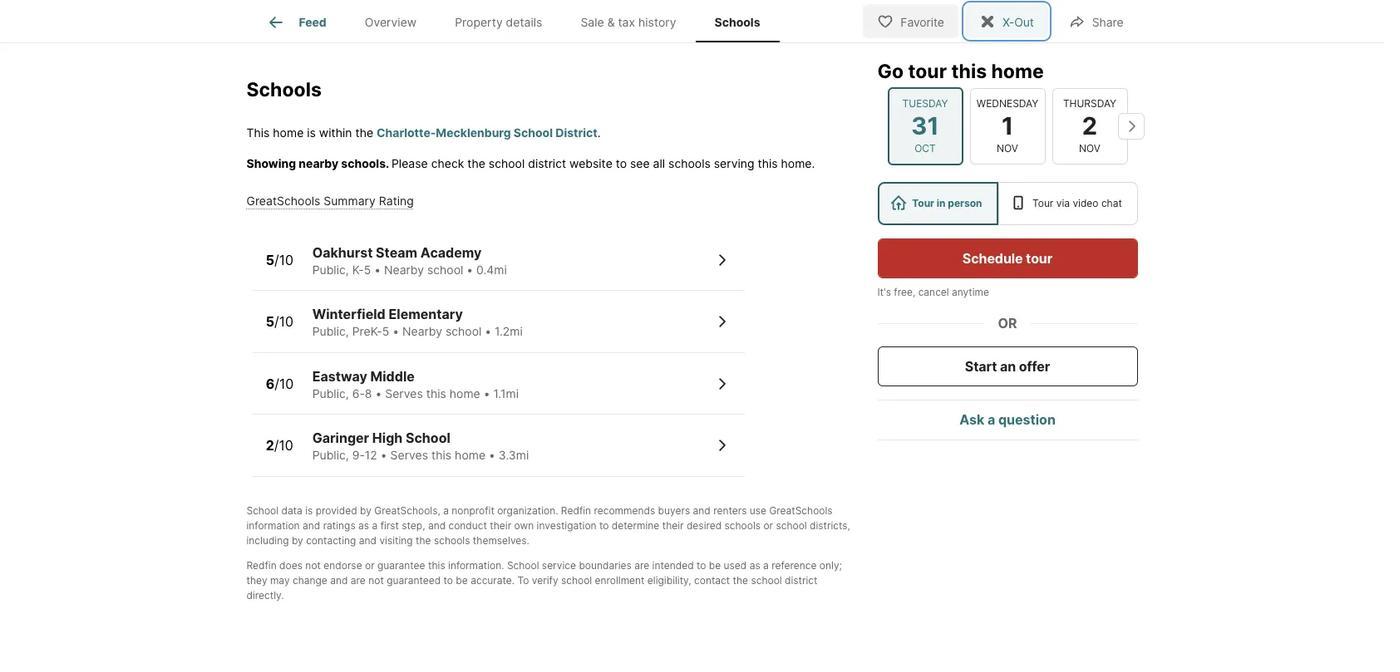 Task type: describe. For each thing, give the bounding box(es) containing it.
schools inside tab
[[715, 15, 760, 29]]

to inside the guaranteed to be accurate. to verify school enrollment eligibility, contact the school district directly.
[[444, 574, 453, 587]]

endorse
[[324, 559, 362, 572]]

information
[[247, 520, 300, 532]]

5 inside winterfield elementary public, prek-5 • nearby school • 1.2mi
[[382, 325, 389, 339]]

and up contacting
[[303, 520, 320, 532]]

a right ,
[[443, 505, 449, 517]]

school inside winterfield elementary public, prek-5 • nearby school • 1.2mi
[[446, 325, 482, 339]]

check
[[431, 156, 464, 170]]

school service boundaries are intended to be used as a reference only; they may change and are not
[[247, 559, 842, 587]]

list box containing tour in person
[[878, 182, 1138, 225]]

31
[[912, 111, 939, 140]]

tour in person option
[[878, 182, 999, 225]]

8
[[365, 387, 372, 401]]

person
[[948, 197, 982, 210]]

schools tab
[[696, 2, 780, 42]]

nearby inside winterfield elementary public, prek-5 • nearby school • 1.2mi
[[402, 325, 442, 339]]

1 horizontal spatial greatschools
[[374, 505, 438, 517]]

school inside school service boundaries are intended to be used as a reference only; they may change and are not
[[507, 559, 539, 572]]

determine
[[612, 520, 660, 532]]

to left see
[[616, 156, 627, 170]]

ratings
[[323, 520, 356, 532]]

free,
[[894, 286, 916, 298]]

as inside school service boundaries are intended to be used as a reference only; they may change and are not
[[750, 559, 761, 572]]

6-
[[352, 387, 365, 401]]

feed
[[299, 15, 327, 29]]

contact
[[694, 574, 730, 587]]

0 horizontal spatial or
[[365, 559, 375, 572]]

6 /10
[[266, 376, 294, 392]]

• right prek-
[[393, 325, 399, 339]]

share
[[1092, 15, 1124, 29]]

may
[[270, 574, 290, 587]]

home inside garinger high school public, 9-12 • serves this home • 3.3mi
[[455, 448, 486, 463]]

2 horizontal spatial schools
[[725, 520, 761, 532]]

/10 for winterfield
[[274, 314, 294, 330]]

this up wednesday
[[951, 60, 987, 83]]

public, inside garinger high school public, 9-12 • serves this home • 3.3mi
[[312, 448, 349, 463]]

0 vertical spatial by
[[360, 505, 372, 517]]

• left 1.2mi
[[485, 325, 492, 339]]

be inside school service boundaries are intended to be used as a reference only; they may change and are not
[[709, 559, 721, 572]]

nov for 2
[[1079, 142, 1101, 155]]

winterfield elementary public, prek-5 • nearby school • 1.2mi
[[312, 306, 523, 339]]

within
[[319, 125, 352, 140]]

thursday 2 nov
[[1063, 97, 1117, 155]]

home right this on the top left of the page
[[273, 125, 304, 140]]

5 inside oakhurst steam academy public, k-5 • nearby school • 0.4mi
[[364, 263, 371, 277]]

9-
[[352, 448, 365, 463]]

thursday
[[1063, 97, 1117, 110]]

1.1mi
[[493, 387, 519, 401]]

• left "1.1mi"
[[484, 387, 490, 401]]

guaranteed to be accurate. to verify school enrollment eligibility, contact the school district directly.
[[247, 574, 818, 602]]

go
[[878, 60, 904, 83]]

oct
[[915, 142, 936, 155]]

• left 0.4mi
[[467, 263, 473, 277]]

it's free, cancel anytime
[[878, 286, 989, 298]]

2 their from the left
[[662, 520, 684, 532]]

start
[[965, 358, 997, 375]]

/10 for garinger
[[274, 437, 293, 454]]

offer
[[1019, 358, 1050, 375]]

redfin does not endorse or guarantee this information.
[[247, 559, 504, 572]]

1 vertical spatial 2
[[266, 437, 274, 454]]

showing nearby schools. please check the school district website to see all schools serving this home.
[[247, 156, 815, 170]]

by inside first step, and conduct their own investigation to determine their desired schools or school districts, including by contacting and visiting the schools themselves.
[[292, 535, 303, 547]]

school down reference
[[751, 574, 782, 587]]

winterfield
[[312, 306, 386, 323]]

high
[[372, 430, 403, 447]]

change
[[293, 574, 327, 587]]

eastway
[[312, 368, 367, 385]]

tour for tour via video chat
[[1033, 197, 1054, 210]]

sale & tax history tab
[[562, 2, 696, 42]]

provided
[[316, 505, 357, 517]]

favorite button
[[863, 4, 959, 38]]

verify
[[532, 574, 558, 587]]

an
[[1000, 358, 1016, 375]]

boundaries
[[579, 559, 632, 572]]

eastway middle public, 6-8 • serves this home • 1.1mi
[[312, 368, 519, 401]]

ask
[[960, 412, 985, 429]]

x-
[[1003, 15, 1015, 29]]

ask a question
[[960, 412, 1056, 429]]

they
[[247, 574, 267, 587]]

to inside school service boundaries are intended to be used as a reference only; they may change and are not
[[697, 559, 706, 572]]

and up the desired
[[693, 505, 711, 517]]

tuesday
[[903, 97, 948, 110]]

• right 8
[[375, 387, 382, 401]]

accurate.
[[471, 574, 515, 587]]

tax
[[618, 15, 635, 29]]

and inside school service boundaries are intended to be used as a reference only; they may change and are not
[[330, 574, 348, 587]]

renters
[[713, 505, 747, 517]]

start an offer button
[[878, 347, 1138, 387]]

question
[[998, 412, 1056, 429]]

0 vertical spatial district
[[528, 156, 566, 170]]

charlotte-
[[377, 125, 436, 140]]

themselves.
[[473, 535, 530, 547]]

k-
[[352, 263, 364, 277]]

recommends
[[594, 505, 655, 517]]

serving
[[714, 156, 755, 170]]

share button
[[1055, 4, 1138, 38]]

1 horizontal spatial are
[[635, 559, 650, 572]]

tuesday 31 oct
[[903, 97, 948, 155]]

&
[[607, 15, 615, 29]]

website
[[570, 156, 613, 170]]

1.2mi
[[495, 325, 523, 339]]

serves inside garinger high school public, 9-12 • serves this home • 3.3mi
[[390, 448, 428, 463]]

to
[[518, 574, 529, 587]]

nearby inside oakhurst steam academy public, k-5 • nearby school • 0.4mi
[[384, 263, 424, 277]]

x-out
[[1003, 15, 1034, 29]]

intended
[[652, 559, 694, 572]]

summary
[[324, 194, 376, 208]]

0 horizontal spatial redfin
[[247, 559, 277, 572]]

tour for schedule
[[1026, 250, 1053, 267]]



Task type: vqa. For each thing, say whether or not it's contained in the screenshot.


Task type: locate. For each thing, give the bounding box(es) containing it.
prek-
[[352, 325, 382, 339]]

garinger
[[312, 430, 369, 447]]

1 vertical spatial schools
[[725, 520, 761, 532]]

next image
[[1118, 113, 1144, 140]]

are down endorse
[[351, 574, 366, 587]]

0 horizontal spatial district
[[528, 156, 566, 170]]

first step, and conduct their own investigation to determine their desired schools or school districts, including by contacting and visiting the schools themselves.
[[247, 520, 850, 547]]

district
[[528, 156, 566, 170], [785, 574, 818, 587]]

nov for 1
[[997, 142, 1018, 155]]

this up guaranteed
[[428, 559, 445, 572]]

0 horizontal spatial nov
[[997, 142, 1018, 155]]

1 vertical spatial 5 /10
[[266, 314, 294, 330]]

schedule tour button
[[878, 239, 1138, 279]]

1 vertical spatial district
[[785, 574, 818, 587]]

out
[[1014, 15, 1034, 29]]

, a nonprofit organization. redfin recommends buyers and renters use greatschools information and ratings as a
[[247, 505, 833, 532]]

their
[[490, 520, 511, 532], [662, 520, 684, 532]]

not down redfin does not endorse or guarantee this information.
[[368, 574, 384, 587]]

1 horizontal spatial redfin
[[561, 505, 591, 517]]

nearby down steam
[[384, 263, 424, 277]]

contacting
[[306, 535, 356, 547]]

1 horizontal spatial or
[[764, 520, 773, 532]]

1 vertical spatial nearby
[[402, 325, 442, 339]]

to down the recommends
[[599, 520, 609, 532]]

by up the does
[[292, 535, 303, 547]]

public, down oakhurst
[[312, 263, 349, 277]]

public, inside oakhurst steam academy public, k-5 • nearby school • 0.4mi
[[312, 263, 349, 277]]

feed link
[[266, 12, 327, 32]]

schools up this on the top left of the page
[[247, 78, 322, 102]]

tour right schedule
[[1026, 250, 1053, 267]]

1 horizontal spatial tour
[[1033, 197, 1054, 210]]

by right the 'provided'
[[360, 505, 372, 517]]

the right within
[[355, 125, 373, 140]]

or inside first step, and conduct their own investigation to determine their desired schools or school districts, including by contacting and visiting the schools themselves.
[[764, 520, 773, 532]]

and
[[693, 505, 711, 517], [303, 520, 320, 532], [428, 520, 446, 532], [359, 535, 377, 547], [330, 574, 348, 587]]

sale
[[581, 15, 604, 29]]

and up redfin does not endorse or guarantee this information.
[[359, 535, 377, 547]]

tour for go
[[908, 60, 947, 83]]

greatschools summary rating link
[[247, 194, 414, 208]]

school down elementary
[[446, 325, 482, 339]]

the right check
[[467, 156, 486, 170]]

.
[[598, 125, 601, 140]]

school down academy
[[427, 263, 463, 277]]

as right used
[[750, 559, 761, 572]]

go tour this home
[[878, 60, 1044, 83]]

1 vertical spatial not
[[368, 574, 384, 587]]

1 horizontal spatial district
[[785, 574, 818, 587]]

2 horizontal spatial greatschools
[[769, 505, 833, 517]]

see
[[630, 156, 650, 170]]

a left reference
[[763, 559, 769, 572]]

a right ask
[[988, 412, 995, 429]]

• right 12
[[381, 448, 387, 463]]

0 vertical spatial redfin
[[561, 505, 591, 517]]

0 vertical spatial as
[[358, 520, 369, 532]]

the inside the guaranteed to be accurate. to verify school enrollment eligibility, contact the school district directly.
[[733, 574, 748, 587]]

0 vertical spatial tour
[[908, 60, 947, 83]]

nearby
[[299, 156, 338, 170]]

this up ,
[[432, 448, 452, 463]]

0 horizontal spatial as
[[358, 520, 369, 532]]

0 horizontal spatial greatschools
[[247, 194, 320, 208]]

is for within
[[307, 125, 316, 140]]

serves down middle
[[385, 387, 423, 401]]

5 /10 left oakhurst
[[266, 252, 294, 268]]

4 public, from the top
[[312, 448, 349, 463]]

school down "service"
[[561, 574, 592, 587]]

0 vertical spatial 5 /10
[[266, 252, 294, 268]]

school inside first step, and conduct their own investigation to determine their desired schools or school districts, including by contacting and visiting the schools themselves.
[[776, 520, 807, 532]]

schedule
[[963, 250, 1023, 267]]

None button
[[888, 87, 963, 165], [970, 88, 1046, 165], [1052, 88, 1128, 165], [888, 87, 963, 165], [970, 88, 1046, 165], [1052, 88, 1128, 165]]

is right 'data'
[[305, 505, 313, 517]]

0 horizontal spatial are
[[351, 574, 366, 587]]

as
[[358, 520, 369, 532], [750, 559, 761, 572]]

a left first
[[372, 520, 378, 532]]

0 horizontal spatial tour
[[908, 60, 947, 83]]

to up contact in the bottom right of the page
[[697, 559, 706, 572]]

3 public, from the top
[[312, 387, 349, 401]]

1
[[1002, 111, 1014, 140]]

not up change
[[305, 559, 321, 572]]

1 horizontal spatial schools
[[669, 156, 711, 170]]

0 horizontal spatial schools
[[434, 535, 470, 547]]

tour left via
[[1033, 197, 1054, 210]]

0 vertical spatial are
[[635, 559, 650, 572]]

1 horizontal spatial as
[[750, 559, 761, 572]]

it's
[[878, 286, 891, 298]]

/10 up 6 /10
[[274, 314, 294, 330]]

guarantee
[[377, 559, 425, 572]]

school left the districts,
[[776, 520, 807, 532]]

this up garinger high school public, 9-12 • serves this home • 3.3mi
[[426, 387, 446, 401]]

wednesday 1 nov
[[977, 97, 1039, 155]]

1 horizontal spatial 2
[[1082, 111, 1098, 140]]

serves inside eastway middle public, 6-8 • serves this home • 1.1mi
[[385, 387, 423, 401]]

5 down oakhurst
[[364, 263, 371, 277]]

2 public, from the top
[[312, 325, 349, 339]]

schools right history
[[715, 15, 760, 29]]

oakhurst
[[312, 244, 373, 261]]

0 vertical spatial be
[[709, 559, 721, 572]]

school up information
[[247, 505, 279, 517]]

their up themselves.
[[490, 520, 511, 532]]

nearby down elementary
[[402, 325, 442, 339]]

nov inside thursday 2 nov
[[1079, 142, 1101, 155]]

1 vertical spatial are
[[351, 574, 366, 587]]

in
[[937, 197, 946, 210]]

school inside oakhurst steam academy public, k-5 • nearby school • 0.4mi
[[427, 263, 463, 277]]

0.4mi
[[476, 263, 507, 277]]

schools
[[669, 156, 711, 170], [725, 520, 761, 532], [434, 535, 470, 547]]

6
[[266, 376, 275, 392]]

redfin up investigation
[[561, 505, 591, 517]]

school up showing nearby schools. please check the school district website to see all schools serving this home.
[[514, 125, 553, 140]]

/10 left oakhurst
[[274, 252, 294, 268]]

schools
[[715, 15, 760, 29], [247, 78, 322, 102]]

1 vertical spatial or
[[365, 559, 375, 572]]

schools down conduct
[[434, 535, 470, 547]]

middle
[[370, 368, 415, 385]]

district down reference
[[785, 574, 818, 587]]

5
[[266, 252, 274, 268], [364, 263, 371, 277], [266, 314, 274, 330], [382, 325, 389, 339]]

as right ratings
[[358, 520, 369, 532]]

1 their from the left
[[490, 520, 511, 532]]

be down information.
[[456, 574, 468, 587]]

3.3mi
[[499, 448, 529, 463]]

as inside the , a nonprofit organization. redfin recommends buyers and renters use greatschools information and ratings as a
[[358, 520, 369, 532]]

1 horizontal spatial tour
[[1026, 250, 1053, 267]]

greatschools down showing
[[247, 194, 320, 208]]

chat
[[1102, 197, 1122, 210]]

district inside the guaranteed to be accurate. to verify school enrollment eligibility, contact the school district directly.
[[785, 574, 818, 587]]

history
[[639, 15, 676, 29]]

tab list containing feed
[[247, 0, 793, 42]]

tour for tour in person
[[912, 197, 935, 210]]

/10 left garinger
[[274, 437, 293, 454]]

home left "1.1mi"
[[450, 387, 480, 401]]

redfin up they
[[247, 559, 277, 572]]

directly.
[[247, 589, 284, 602]]

0 horizontal spatial schools
[[247, 78, 322, 102]]

1 horizontal spatial nov
[[1079, 142, 1101, 155]]

1 vertical spatial schools
[[247, 78, 322, 102]]

or down the 'use'
[[764, 520, 773, 532]]

steam
[[376, 244, 418, 261]]

0 horizontal spatial tour
[[912, 197, 935, 210]]

/10 for oakhurst
[[274, 252, 294, 268]]

tour via video chat option
[[999, 182, 1138, 225]]

0 vertical spatial 2
[[1082, 111, 1098, 140]]

1 tour from the left
[[912, 197, 935, 210]]

oakhurst steam academy public, k-5 • nearby school • 0.4mi
[[312, 244, 507, 277]]

this inside eastway middle public, 6-8 • serves this home • 1.1mi
[[426, 387, 446, 401]]

be up contact in the bottom right of the page
[[709, 559, 721, 572]]

overview tab
[[346, 2, 436, 42]]

via
[[1057, 197, 1070, 210]]

0 vertical spatial not
[[305, 559, 321, 572]]

be inside the guaranteed to be accurate. to verify school enrollment eligibility, contact the school district directly.
[[456, 574, 468, 587]]

x-out button
[[965, 4, 1048, 38]]

0 horizontal spatial not
[[305, 559, 321, 572]]

academy
[[421, 244, 482, 261]]

2 vertical spatial schools
[[434, 535, 470, 547]]

• left 3.3mi
[[489, 448, 495, 463]]

this home is within the charlotte-mecklenburg school district .
[[247, 125, 601, 140]]

the down used
[[733, 574, 748, 587]]

buyers
[[658, 505, 690, 517]]

is left within
[[307, 125, 316, 140]]

1 horizontal spatial by
[[360, 505, 372, 517]]

1 vertical spatial by
[[292, 535, 303, 547]]

nov inside "wednesday 1 nov"
[[997, 142, 1018, 155]]

districts,
[[810, 520, 850, 532]]

/10 for eastway
[[275, 376, 294, 392]]

2 inside thursday 2 nov
[[1082, 111, 1098, 140]]

home.
[[781, 156, 815, 170]]

property details
[[455, 15, 542, 29]]

1 vertical spatial is
[[305, 505, 313, 517]]

school down charlotte-mecklenburg school district link
[[489, 156, 525, 170]]

/10
[[274, 252, 294, 268], [274, 314, 294, 330], [275, 376, 294, 392], [274, 437, 293, 454]]

only;
[[820, 559, 842, 572]]

not inside school service boundaries are intended to be used as a reference only; they may change and are not
[[368, 574, 384, 587]]

school inside garinger high school public, 9-12 • serves this home • 3.3mi
[[406, 430, 451, 447]]

property
[[455, 15, 503, 29]]

home
[[991, 60, 1044, 83], [273, 125, 304, 140], [450, 387, 480, 401], [455, 448, 486, 463]]

does
[[279, 559, 303, 572]]

1 nov from the left
[[997, 142, 1018, 155]]

this
[[247, 125, 270, 140]]

2 down 6
[[266, 437, 274, 454]]

public, down garinger
[[312, 448, 349, 463]]

tour left in
[[912, 197, 935, 210]]

2 down thursday
[[1082, 111, 1098, 140]]

conduct
[[449, 520, 487, 532]]

mecklenburg
[[436, 125, 511, 140]]

tab list
[[247, 0, 793, 42]]

0 vertical spatial serves
[[385, 387, 423, 401]]

school right high
[[406, 430, 451, 447]]

redfin
[[561, 505, 591, 517], [247, 559, 277, 572]]

redfin inside the , a nonprofit organization. redfin recommends buyers and renters use greatschools information and ratings as a
[[561, 505, 591, 517]]

1 vertical spatial serves
[[390, 448, 428, 463]]

details
[[506, 15, 542, 29]]

charlotte-mecklenburg school district link
[[377, 125, 598, 140]]

or right endorse
[[365, 559, 375, 572]]

greatschools up the districts,
[[769, 505, 833, 517]]

1 horizontal spatial their
[[662, 520, 684, 532]]

to inside first step, and conduct their own investigation to determine their desired schools or school districts, including by contacting and visiting the schools themselves.
[[599, 520, 609, 532]]

0 vertical spatial nearby
[[384, 263, 424, 277]]

home up wednesday
[[991, 60, 1044, 83]]

be
[[709, 559, 721, 572], [456, 574, 468, 587]]

is for provided
[[305, 505, 313, 517]]

data
[[281, 505, 303, 517]]

2 /10
[[266, 437, 293, 454]]

• right k-
[[374, 263, 381, 277]]

cancel
[[918, 286, 949, 298]]

5 /10
[[266, 252, 294, 268], [266, 314, 294, 330]]

0 vertical spatial schools
[[669, 156, 711, 170]]

5 down winterfield
[[382, 325, 389, 339]]

not
[[305, 559, 321, 572], [368, 574, 384, 587]]

and down ,
[[428, 520, 446, 532]]

showing
[[247, 156, 296, 170]]

list box
[[878, 182, 1138, 225]]

2 nov from the left
[[1079, 142, 1101, 155]]

are
[[635, 559, 650, 572], [351, 574, 366, 587]]

this inside garinger high school public, 9-12 • serves this home • 3.3mi
[[432, 448, 452, 463]]

elementary
[[389, 306, 463, 323]]

schools down the renters
[[725, 520, 761, 532]]

0 vertical spatial or
[[764, 520, 773, 532]]

tour up tuesday
[[908, 60, 947, 83]]

1 vertical spatial tour
[[1026, 250, 1053, 267]]

5 left oakhurst
[[266, 252, 274, 268]]

district down district
[[528, 156, 566, 170]]

school up 'to'
[[507, 559, 539, 572]]

public, down winterfield
[[312, 325, 349, 339]]

a inside school service boundaries are intended to be used as a reference only; they may change and are not
[[763, 559, 769, 572]]

0 horizontal spatial be
[[456, 574, 468, 587]]

tour inside "schedule tour" button
[[1026, 250, 1053, 267]]

ask a question link
[[960, 412, 1056, 429]]

school
[[489, 156, 525, 170], [427, 263, 463, 277], [446, 325, 482, 339], [776, 520, 807, 532], [561, 574, 592, 587], [751, 574, 782, 587]]

2 5 /10 from the top
[[266, 314, 294, 330]]

5 up 6
[[266, 314, 274, 330]]

tour via video chat
[[1033, 197, 1122, 210]]

this left the home.
[[758, 156, 778, 170]]

the down step, at the left
[[416, 535, 431, 547]]

district
[[556, 125, 598, 140]]

public, down 'eastway'
[[312, 387, 349, 401]]

0 horizontal spatial by
[[292, 535, 303, 547]]

0 horizontal spatial 2
[[266, 437, 274, 454]]

are up enrollment
[[635, 559, 650, 572]]

0 horizontal spatial their
[[490, 520, 511, 532]]

public, inside winterfield elementary public, prek-5 • nearby school • 1.2mi
[[312, 325, 349, 339]]

1 5 /10 from the top
[[266, 252, 294, 268]]

1 vertical spatial as
[[750, 559, 761, 572]]

1 horizontal spatial schools
[[715, 15, 760, 29]]

5 /10 for oakhurst
[[266, 252, 294, 268]]

home left 3.3mi
[[455, 448, 486, 463]]

1 horizontal spatial not
[[368, 574, 384, 587]]

serves down high
[[390, 448, 428, 463]]

service
[[542, 559, 576, 572]]

schedule tour
[[963, 250, 1053, 267]]

nov down thursday
[[1079, 142, 1101, 155]]

5 /10 for winterfield
[[266, 314, 294, 330]]

1 vertical spatial redfin
[[247, 559, 277, 572]]

eligibility,
[[648, 574, 691, 587]]

5 /10 up 6 /10
[[266, 314, 294, 330]]

greatschools up step, at the left
[[374, 505, 438, 517]]

0 vertical spatial schools
[[715, 15, 760, 29]]

0 vertical spatial is
[[307, 125, 316, 140]]

first
[[380, 520, 399, 532]]

to down information.
[[444, 574, 453, 587]]

1 horizontal spatial be
[[709, 559, 721, 572]]

greatschools inside the , a nonprofit organization. redfin recommends buyers and renters use greatschools information and ratings as a
[[769, 505, 833, 517]]

home inside eastway middle public, 6-8 • serves this home • 1.1mi
[[450, 387, 480, 401]]

their down buyers on the bottom of the page
[[662, 520, 684, 532]]

the inside first step, and conduct their own investigation to determine their desired schools or school districts, including by contacting and visiting the schools themselves.
[[416, 535, 431, 547]]

1 public, from the top
[[312, 263, 349, 277]]

and down endorse
[[330, 574, 348, 587]]

1 vertical spatial be
[[456, 574, 468, 587]]

rating
[[379, 194, 414, 208]]

/10 left 'eastway'
[[275, 376, 294, 392]]

nov down "1"
[[997, 142, 1018, 155]]

property details tab
[[436, 2, 562, 42]]

school data is provided by greatschools
[[247, 505, 438, 517]]

2 tour from the left
[[1033, 197, 1054, 210]]

schools right 'all'
[[669, 156, 711, 170]]

this
[[951, 60, 987, 83], [758, 156, 778, 170], [426, 387, 446, 401], [432, 448, 452, 463], [428, 559, 445, 572]]

public, inside eastway middle public, 6-8 • serves this home • 1.1mi
[[312, 387, 349, 401]]



